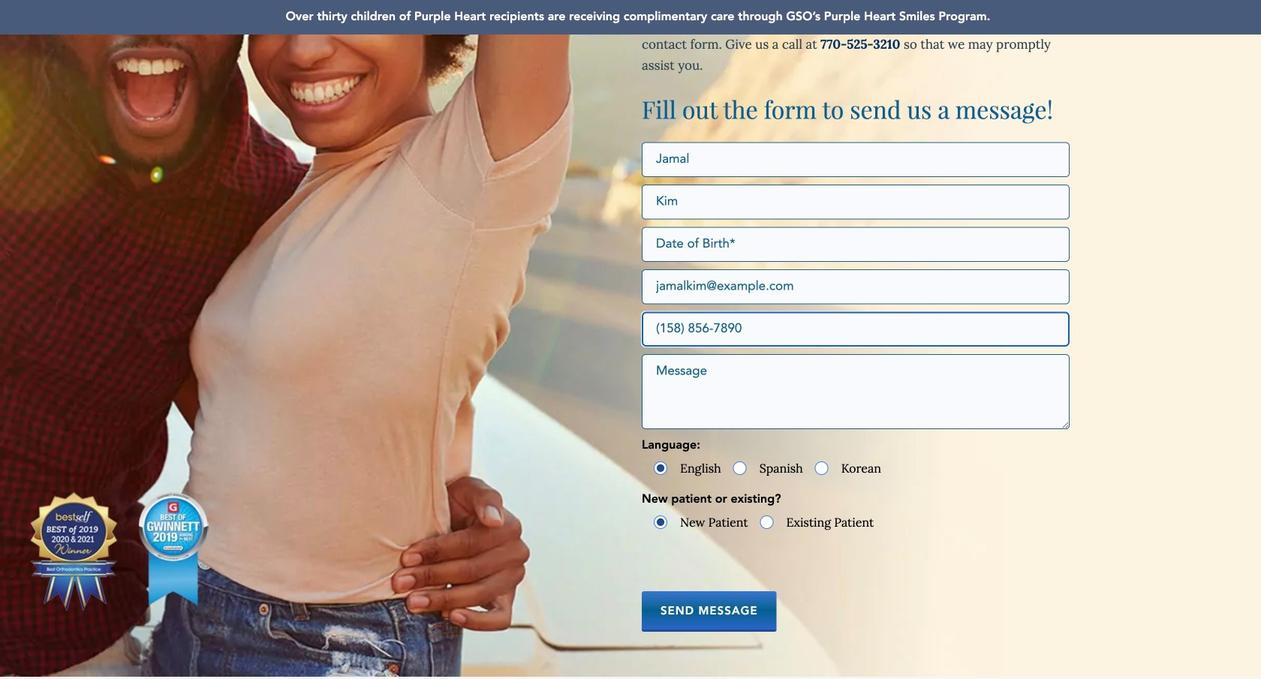 Task type: locate. For each thing, give the bounding box(es) containing it.
Email* email field
[[642, 269, 1070, 304]]

Date of Birth* text field
[[642, 227, 1070, 262]]

None submit
[[642, 591, 776, 632]]

First Name* text field
[[642, 142, 1070, 177]]

Last Name* text field
[[642, 184, 1070, 219]]



Task type: vqa. For each thing, say whether or not it's contained in the screenshot.
Date of Birth* TEXT FIELD
yes



Task type: describe. For each thing, give the bounding box(es) containing it.
contact form element
[[642, 142, 1070, 632]]

none submit inside contact form element
[[642, 591, 776, 632]]

Message text field
[[642, 354, 1070, 429]]

Phone* telephone field
[[642, 312, 1070, 347]]



